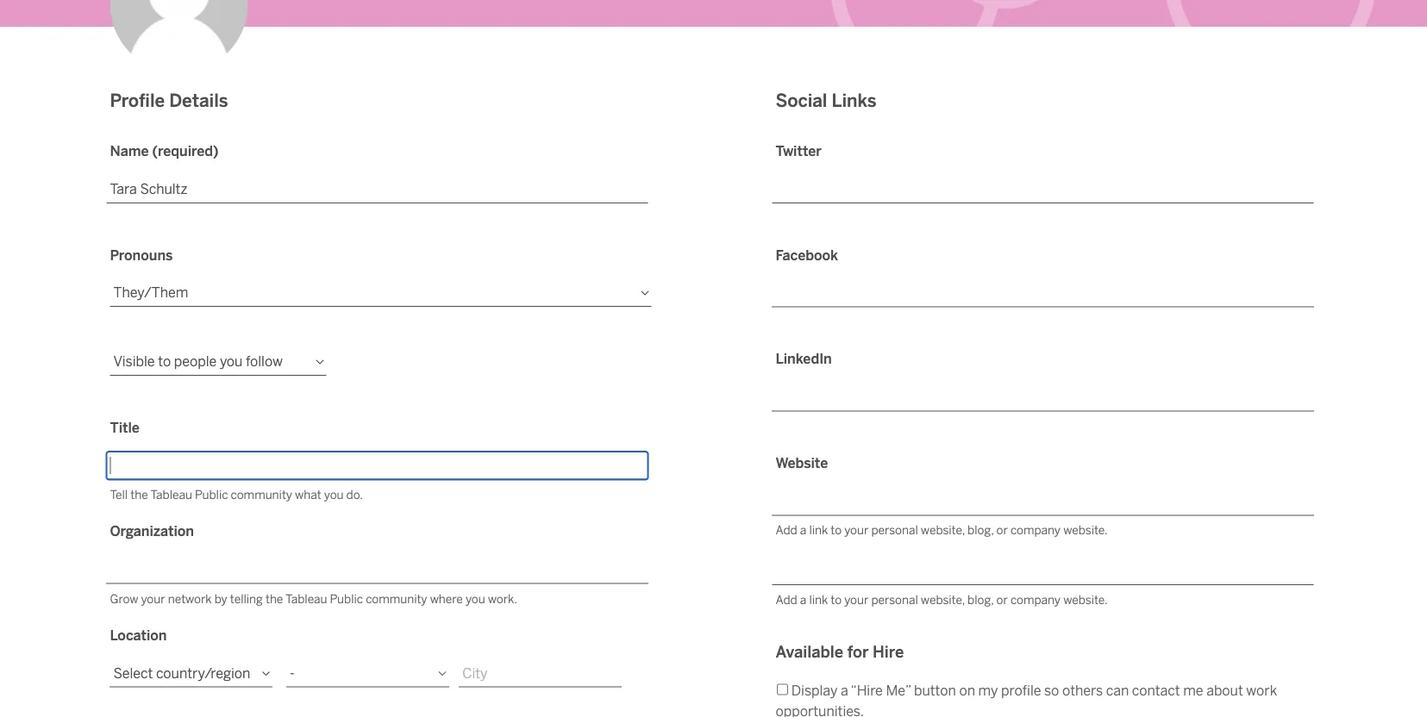 Task type: locate. For each thing, give the bounding box(es) containing it.
2 add a link to your personal website, blog, or company website. from the top
[[776, 593, 1108, 607]]

social
[[776, 90, 827, 111]]

pronouns
[[110, 247, 173, 263]]

2
[[173, 455, 180, 469]]

work
[[1246, 682, 1277, 699]]

a
[[800, 523, 806, 538], [800, 593, 806, 607], [841, 682, 848, 699]]

add
[[776, 523, 797, 538], [776, 593, 797, 607]]

tell
[[110, 488, 128, 502]]

1 vertical spatial add
[[776, 593, 797, 607]]

telling
[[230, 592, 263, 606]]

learning.
[[968, 89, 1022, 106]]

0 vertical spatial website,
[[921, 523, 965, 538]]

1 vertical spatial blog,
[[968, 593, 994, 607]]

0 vertical spatial personal
[[871, 523, 918, 538]]

the right tell
[[130, 488, 148, 502]]

blog,
[[968, 523, 994, 538], [968, 593, 994, 607]]

0 vertical spatial a
[[800, 523, 806, 538]]

tableau
[[723, 89, 771, 106], [150, 488, 192, 502], [285, 592, 327, 606]]

add a link to your personal website, blog, or company website.
[[776, 523, 1108, 538], [776, 593, 1108, 607]]

1 website, from the top
[[921, 523, 965, 538]]

community down organization field at the left bottom
[[366, 592, 427, 606]]

1 vertical spatial add a link to your personal website, blog, or company website.
[[776, 593, 1108, 607]]

button
[[914, 682, 956, 699]]

skills
[[470, 89, 501, 106]]

a inside display a "hire me" button on my profile so others can contact me about work opportunities.
[[841, 682, 848, 699]]

next
[[544, 89, 571, 106]]

0 vertical spatial add a link to your personal website, blog, or company website.
[[776, 523, 1108, 538]]

1 vertical spatial you
[[466, 592, 485, 606]]

1 vertical spatial avatar image
[[110, 168, 248, 306]]

Twitter field
[[772, 175, 1314, 203]]

link up the available
[[809, 593, 828, 607]]

add up the available
[[776, 593, 797, 607]]

1 horizontal spatial public
[[330, 592, 363, 606]]

a down website
[[800, 523, 806, 538]]

0 vertical spatial link
[[809, 523, 828, 538]]

followers
[[488, 449, 564, 471]]

public
[[195, 488, 228, 502], [330, 592, 363, 606]]

1 link from the top
[[809, 523, 828, 538]]

avatar image up profile details
[[110, 0, 248, 73]]

0 vertical spatial you
[[324, 488, 344, 502]]

a up the available
[[800, 593, 806, 607]]

so
[[1044, 682, 1059, 699]]

0 vertical spatial avatar image
[[110, 0, 248, 73]]

0 vertical spatial community
[[231, 488, 292, 502]]

0 vertical spatial company
[[1011, 523, 1061, 538]]

4
[[306, 455, 313, 469]]

take
[[377, 89, 404, 106]]

1 add a link to your personal website, blog, or company website. field from the top
[[772, 488, 1314, 516]]

0 vertical spatial add a link to your personal website, blog, or company website. field
[[772, 488, 1314, 516]]

schultz
[[196, 312, 332, 359]]

0 vertical spatial website.
[[1063, 523, 1108, 538]]

0 horizontal spatial public
[[195, 488, 228, 502]]

community
[[231, 488, 292, 502], [366, 592, 427, 606]]

on
[[959, 682, 975, 699]]

(required)
[[152, 143, 218, 159]]

profile details
[[110, 90, 228, 111]]

your
[[407, 89, 435, 106], [936, 89, 965, 106], [844, 523, 869, 538], [141, 592, 165, 606], [844, 593, 869, 607]]

you left work.
[[466, 592, 485, 606]]

about
[[1206, 682, 1243, 699]]

0 vertical spatial or
[[996, 523, 1008, 538]]

Grow your network by telling the Tableau Public community where you work. field
[[106, 556, 648, 584]]

avatar image down '(required)'
[[110, 168, 248, 306]]

1 vertical spatial website.
[[1063, 593, 1108, 607]]

0 vertical spatial blog,
[[968, 523, 994, 538]]

the right with
[[699, 89, 720, 106]]

you
[[324, 488, 344, 502], [466, 592, 485, 606]]

2 horizontal spatial tableau
[[723, 89, 771, 106]]

dialog
[[0, 0, 1427, 717]]

company
[[1011, 523, 1061, 538], [1011, 593, 1061, 607]]

available
[[776, 643, 843, 662]]

1 vertical spatial community
[[366, 592, 427, 606]]

1 vertical spatial a
[[800, 593, 806, 607]]

the
[[520, 89, 541, 106], [699, 89, 720, 106], [130, 488, 148, 502], [265, 592, 283, 606]]

1 vertical spatial or
[[996, 593, 1008, 607]]

1 vertical spatial add a link to your personal website, blog, or company website. field
[[772, 557, 1314, 586]]

connect
[[613, 89, 666, 106]]

to
[[361, 89, 374, 106], [504, 89, 517, 106], [852, 89, 865, 106], [831, 523, 842, 538], [831, 593, 842, 607]]

level?
[[574, 89, 610, 106]]

public down organization field at the left bottom
[[330, 592, 363, 606]]

0 horizontal spatial community
[[231, 488, 292, 502]]

the left 'next'
[[520, 89, 541, 106]]

tara schultz
[[110, 312, 332, 359]]

organization
[[110, 524, 194, 540]]

City field
[[459, 660, 621, 688]]

1 horizontal spatial you
[[466, 592, 485, 606]]

link
[[809, 523, 828, 538], [809, 593, 828, 607]]

personal
[[871, 523, 918, 538], [871, 593, 918, 607]]

2 vertical spatial tableau
[[285, 592, 327, 606]]

tableau left social at top right
[[723, 89, 771, 106]]

1 company from the top
[[1011, 523, 1061, 538]]

2 personal from the top
[[871, 593, 918, 607]]

Display a "Hire Me" button on my profile so others can contact me about work opportunities. checkbox
[[777, 684, 788, 695]]

add down website
[[776, 523, 797, 538]]

1 personal from the top
[[871, 523, 918, 538]]

contact
[[1132, 682, 1180, 699]]

tableau down 2
[[150, 488, 192, 502]]

network
[[168, 592, 212, 606]]

LinkedIn field
[[772, 383, 1314, 412]]

workbook thumbnail image
[[111, 540, 398, 717], [417, 540, 704, 717]]

Facebook field
[[772, 279, 1314, 308]]

website,
[[921, 523, 965, 538], [921, 593, 965, 607]]

you left do.
[[324, 488, 344, 502]]

where
[[430, 592, 463, 606]]

1 vertical spatial link
[[809, 593, 828, 607]]

community down the favorites
[[231, 488, 292, 502]]

1 horizontal spatial tableau
[[285, 592, 327, 606]]

0 vertical spatial public
[[195, 488, 228, 502]]

my
[[978, 682, 998, 699]]

1 vertical spatial personal
[[871, 593, 918, 607]]

tableau right telling
[[285, 592, 327, 606]]

vizzes
[[110, 449, 161, 471]]

grow
[[110, 592, 138, 606]]

location
[[110, 628, 167, 644]]

profile
[[110, 90, 165, 111]]

me"
[[886, 682, 911, 699]]

0 vertical spatial add
[[776, 523, 797, 538]]

avatar image
[[110, 0, 248, 73], [110, 168, 248, 306]]

2 vertical spatial a
[[841, 682, 848, 699]]

1 horizontal spatial community
[[366, 592, 427, 606]]

community
[[774, 89, 849, 106]]

1 add a link to your personal website, blog, or company website. from the top
[[776, 523, 1108, 538]]

or
[[996, 523, 1008, 538], [996, 593, 1008, 607]]

public down the favorites
[[195, 488, 228, 502]]

1 horizontal spatial workbook thumbnail image
[[417, 540, 704, 717]]

link down website
[[809, 523, 828, 538]]

what
[[295, 488, 321, 502]]

website.
[[1063, 523, 1108, 538], [1063, 593, 1108, 607]]

a left "hire
[[841, 682, 848, 699]]

1 vertical spatial website,
[[921, 593, 965, 607]]

0 horizontal spatial workbook thumbnail image
[[111, 540, 398, 717]]

0 horizontal spatial tableau
[[150, 488, 192, 502]]

Add a link to your personal website, blog, or company website. field
[[772, 488, 1314, 516], [772, 557, 1314, 586]]

1 vertical spatial company
[[1011, 593, 1061, 607]]



Task type: describe. For each thing, give the bounding box(es) containing it.
twitter
[[776, 143, 822, 159]]

grow your network by telling the tableau public community where you work.
[[110, 592, 517, 606]]

1 vertical spatial tableau
[[150, 488, 192, 502]]

0 horizontal spatial you
[[324, 488, 344, 502]]

website
[[776, 455, 828, 472]]

tara
[[110, 312, 187, 359]]

linkedin
[[776, 351, 832, 367]]

0
[[576, 455, 583, 469]]

facebook
[[776, 247, 838, 263]]

following
[[355, 449, 430, 471]]

profile
[[1001, 682, 1041, 699]]

accelerate
[[868, 89, 933, 106]]

2 blog, from the top
[[968, 593, 994, 607]]

display
[[791, 682, 838, 699]]

2 add from the top
[[776, 593, 797, 607]]

want to take your data skills to the next level? connect with the tableau community to accelerate your learning.
[[325, 89, 1025, 106]]

for
[[847, 643, 869, 662]]

1 blog, from the top
[[968, 523, 994, 538]]

2 link from the top
[[809, 593, 828, 607]]

social links
[[776, 90, 877, 111]]

"hire
[[851, 682, 883, 699]]

1 avatar image from the top
[[110, 0, 248, 73]]

tell the tableau public community what you do.
[[110, 488, 363, 502]]

favorites
[[221, 449, 295, 471]]

details
[[169, 90, 228, 111]]

2 or from the top
[[996, 593, 1008, 607]]

dialog containing profile details
[[0, 0, 1427, 717]]

work.
[[488, 592, 517, 606]]

2 website. from the top
[[1063, 593, 1108, 607]]

title
[[110, 419, 140, 436]]

0 vertical spatial tableau
[[723, 89, 771, 106]]

do.
[[346, 488, 363, 502]]

1 or from the top
[[996, 523, 1008, 538]]

me
[[1183, 682, 1203, 699]]

Name (required) field
[[106, 175, 648, 203]]

name
[[110, 143, 149, 159]]

1 workbook thumbnail image from the left
[[111, 540, 398, 717]]

display a "hire me" button on my profile so others can contact me about work opportunities.
[[776, 682, 1277, 717]]

others
[[1062, 682, 1103, 699]]

2 avatar image from the top
[[110, 168, 248, 306]]

Tell the Tableau Public community what you do. field
[[106, 452, 648, 480]]

logo image
[[41, 41, 169, 63]]

1 website. from the top
[[1063, 523, 1108, 538]]

available for hire
[[776, 643, 904, 662]]

2 website, from the top
[[921, 593, 965, 607]]

links
[[832, 90, 877, 111]]

1
[[442, 455, 447, 469]]

data
[[438, 89, 467, 106]]

2 company from the top
[[1011, 593, 1061, 607]]

2 workbook thumbnail image from the left
[[417, 540, 704, 717]]

by
[[214, 592, 227, 606]]

salesforce logo image
[[41, 5, 115, 19]]

want
[[325, 89, 358, 106]]

1 add from the top
[[776, 523, 797, 538]]

can
[[1106, 682, 1129, 699]]

name (required)
[[110, 143, 218, 159]]

hire
[[873, 643, 904, 662]]

1 vertical spatial public
[[330, 592, 363, 606]]

the right telling
[[265, 592, 283, 606]]

2 add a link to your personal website, blog, or company website. field from the top
[[772, 557, 1314, 586]]

with
[[669, 89, 696, 106]]

opportunities.
[[776, 703, 864, 717]]



Task type: vqa. For each thing, say whether or not it's contained in the screenshot.
more
no



